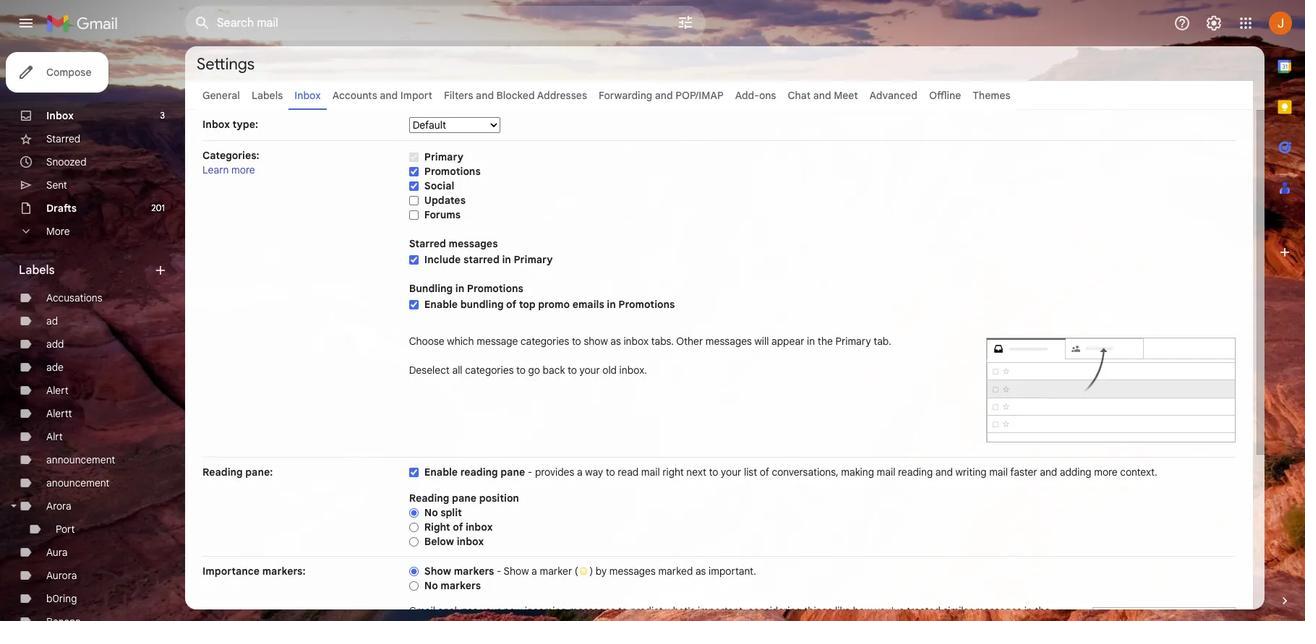 Task type: locate. For each thing, give the bounding box(es) containing it.
Forums checkbox
[[409, 210, 418, 220]]

a
[[577, 466, 582, 479], [532, 565, 537, 578]]

1 horizontal spatial reading
[[409, 492, 449, 505]]

2 no from the top
[[424, 579, 438, 592]]

importance markers:
[[202, 565, 306, 578]]

primary up social
[[424, 150, 463, 163]]

1 enable from the top
[[424, 298, 458, 311]]

show left marker
[[504, 565, 529, 578]]

marker
[[540, 565, 572, 578]]

analyzes
[[438, 604, 478, 617]]

pane
[[500, 466, 525, 479], [452, 492, 477, 505]]

starred for starred link
[[46, 132, 80, 145]]

1 no from the top
[[424, 506, 438, 519]]

1 horizontal spatial reading
[[898, 466, 933, 479]]

and left import
[[380, 89, 398, 102]]

your left the old
[[579, 364, 600, 377]]

labels down more
[[19, 263, 55, 278]]

no
[[424, 506, 438, 519], [424, 579, 438, 592]]

inbox.
[[619, 364, 647, 377]]

messages up starred
[[449, 237, 498, 250]]

0 vertical spatial how
[[853, 604, 872, 617]]

tab.
[[874, 335, 891, 348]]

your up directly
[[480, 604, 501, 617]]

None checkbox
[[409, 467, 418, 478]]

labels for labels link
[[252, 89, 283, 102]]

list
[[744, 466, 757, 479]]

0 vertical spatial reading
[[202, 466, 243, 479]]

many
[[670, 619, 695, 621]]

starred up snoozed link
[[46, 132, 80, 145]]

forwarding and pop/imap link
[[599, 89, 724, 102]]

0 horizontal spatial as
[[610, 335, 621, 348]]

of up below inbox at the bottom
[[453, 521, 463, 534]]

alrt
[[46, 430, 63, 443]]

0 horizontal spatial inbox
[[46, 109, 74, 122]]

1 horizontal spatial categories
[[521, 335, 569, 348]]

0 vertical spatial primary
[[424, 150, 463, 163]]

0 vertical spatial enable
[[424, 298, 458, 311]]

how right like
[[853, 604, 872, 617]]

1 vertical spatial primary
[[514, 253, 553, 266]]

your left list
[[721, 466, 741, 479]]

2 enable from the top
[[424, 466, 458, 479]]

gmail
[[409, 604, 435, 617]]

gmail image
[[46, 9, 125, 38]]

the
[[818, 335, 833, 348], [1035, 604, 1050, 617], [493, 619, 508, 621]]

of left the top
[[506, 298, 516, 311]]

mail right making
[[877, 466, 895, 479]]

in inside gmail analyzes your new incoming messages to predict what's important, considering things like how you've treated similar messages in the past, how directly the message is addressed to you, and many other factors.
[[1024, 604, 1032, 617]]

settings image
[[1205, 14, 1223, 32]]

inbox left type:
[[202, 118, 230, 131]]

sent
[[46, 179, 67, 192]]

2 horizontal spatial the
[[1035, 604, 1050, 617]]

0 horizontal spatial of
[[453, 521, 463, 534]]

0 vertical spatial of
[[506, 298, 516, 311]]

labels heading
[[19, 263, 153, 278]]

1 horizontal spatial starred
[[409, 237, 446, 250]]

0 horizontal spatial inbox link
[[46, 109, 74, 122]]

message down incoming
[[511, 619, 552, 621]]

0 horizontal spatial reading
[[202, 466, 243, 479]]

None search field
[[185, 6, 706, 40]]

Enable bundling of top promo emails in Promotions checkbox
[[409, 299, 418, 310]]

mail left faster at the bottom of the page
[[989, 466, 1008, 479]]

0 horizontal spatial mail
[[641, 466, 660, 479]]

reading left writing
[[898, 466, 933, 479]]

1 vertical spatial markers
[[441, 579, 481, 592]]

1 horizontal spatial mail
[[877, 466, 895, 479]]

inbox type:
[[202, 118, 258, 131]]

0 horizontal spatial -
[[497, 565, 501, 578]]

alert
[[46, 384, 68, 397]]

alert link
[[46, 384, 68, 397]]

mail
[[641, 466, 660, 479], [877, 466, 895, 479], [989, 466, 1008, 479]]

markers for show
[[454, 565, 494, 578]]

starred for starred messages
[[409, 237, 446, 250]]

messages up the addressed
[[569, 604, 616, 617]]

2 vertical spatial your
[[480, 604, 501, 617]]

Social checkbox
[[409, 181, 418, 191]]

to right way
[[606, 466, 615, 479]]

labels inside "navigation"
[[19, 263, 55, 278]]

pane up position
[[500, 466, 525, 479]]

0 vertical spatial your
[[579, 364, 600, 377]]

0 horizontal spatial pane
[[452, 492, 477, 505]]

starred inside labels "navigation"
[[46, 132, 80, 145]]

0 vertical spatial pane
[[500, 466, 525, 479]]

0 horizontal spatial labels
[[19, 263, 55, 278]]

more down 'categories:'
[[231, 163, 255, 176]]

of
[[506, 298, 516, 311], [760, 466, 769, 479], [453, 521, 463, 534]]

labels for labels heading
[[19, 263, 55, 278]]

) by messages marked as important.
[[590, 565, 756, 578]]

and left writing
[[935, 466, 953, 479]]

2 vertical spatial inbox
[[457, 535, 484, 548]]

2 show from the left
[[504, 565, 529, 578]]

no for no markers
[[424, 579, 438, 592]]

1 vertical spatial more
[[1094, 466, 1118, 479]]

aurora
[[46, 569, 77, 582]]

general
[[202, 89, 240, 102]]

as right show
[[610, 335, 621, 348]]

inbox link right labels link
[[294, 89, 321, 102]]

2 reading from the left
[[898, 466, 933, 479]]

arora
[[46, 500, 71, 513]]

2 horizontal spatial primary
[[835, 335, 871, 348]]

promotions up social
[[424, 165, 481, 178]]

1 horizontal spatial more
[[1094, 466, 1118, 479]]

1 vertical spatial a
[[532, 565, 537, 578]]

0 vertical spatial starred
[[46, 132, 80, 145]]

settings
[[197, 54, 255, 73]]

0 horizontal spatial how
[[434, 619, 454, 621]]

of right list
[[760, 466, 769, 479]]

link to an instructional video for priority inbox image
[[1092, 607, 1236, 621]]

and
[[380, 89, 398, 102], [476, 89, 494, 102], [655, 89, 673, 102], [813, 89, 831, 102], [935, 466, 953, 479], [1040, 466, 1057, 479], [650, 619, 667, 621]]

inbox left tabs.
[[624, 335, 649, 348]]

mail right read
[[641, 466, 660, 479]]

messages right by at the bottom left
[[609, 565, 656, 578]]

adding
[[1060, 466, 1091, 479]]

and down predict
[[650, 619, 667, 621]]

right
[[424, 521, 450, 534]]

0 horizontal spatial a
[[532, 565, 537, 578]]

message right "which"
[[477, 335, 518, 348]]

1 vertical spatial no
[[424, 579, 438, 592]]

1 horizontal spatial labels
[[252, 89, 283, 102]]

labels up type:
[[252, 89, 283, 102]]

0 vertical spatial categories
[[521, 335, 569, 348]]

right
[[662, 466, 684, 479]]

1 vertical spatial as
[[695, 565, 706, 578]]

inbox link
[[294, 89, 321, 102], [46, 109, 74, 122]]

primary up the top
[[514, 253, 553, 266]]

in right similar
[[1024, 604, 1032, 617]]

promotions up choose which message categories to show as inbox tabs. other messages will appear in the primary tab. at the bottom
[[618, 298, 675, 311]]

back
[[543, 364, 565, 377]]

reading up reading pane position
[[460, 466, 498, 479]]

reading for reading pane:
[[202, 466, 243, 479]]

inbox inside labels "navigation"
[[46, 109, 74, 122]]

pane up split
[[452, 492, 477, 505]]

1 horizontal spatial show
[[504, 565, 529, 578]]

treated
[[907, 604, 941, 617]]

inbox up below inbox at the bottom
[[466, 521, 493, 534]]

markers
[[454, 565, 494, 578], [441, 579, 481, 592]]

inbox link up starred link
[[46, 109, 74, 122]]

1 vertical spatial labels
[[19, 263, 55, 278]]

more right adding
[[1094, 466, 1118, 479]]

things
[[804, 604, 833, 617]]

1 vertical spatial the
[[1035, 604, 1050, 617]]

in right emails
[[607, 298, 616, 311]]

port
[[56, 523, 75, 536]]

inbox right labels link
[[294, 89, 321, 102]]

None radio
[[409, 566, 418, 577]]

message inside gmail analyzes your new incoming messages to predict what's important, considering things like how you've treated similar messages in the past, how directly the message is addressed to you, and many other factors.
[[511, 619, 552, 621]]

in
[[502, 253, 511, 266], [455, 282, 464, 295], [607, 298, 616, 311], [807, 335, 815, 348], [1024, 604, 1032, 617]]

way
[[585, 466, 603, 479]]

markers:
[[262, 565, 306, 578]]

how
[[853, 604, 872, 617], [434, 619, 454, 621]]

addresses
[[537, 89, 587, 102]]

provides
[[535, 466, 574, 479]]

1 vertical spatial pane
[[452, 492, 477, 505]]

categories up 'back'
[[521, 335, 569, 348]]

enable for enable reading pane - provides a way to read mail right next to your list of conversations, making mail reading and writing mail faster and adding more context.
[[424, 466, 458, 479]]

Below inbox radio
[[409, 536, 418, 547]]

promotions
[[424, 165, 481, 178], [467, 282, 523, 295], [618, 298, 675, 311]]

past,
[[409, 619, 432, 621]]

0 vertical spatial inbox
[[624, 335, 649, 348]]

your inside gmail analyzes your new incoming messages to predict what's important, considering things like how you've treated similar messages in the past, how directly the message is addressed to you, and many other factors.
[[480, 604, 501, 617]]

messages
[[449, 237, 498, 250], [706, 335, 752, 348], [609, 565, 656, 578], [569, 604, 616, 617], [975, 604, 1022, 617]]

context.
[[1120, 466, 1157, 479]]

in right starred
[[502, 253, 511, 266]]

inbox
[[624, 335, 649, 348], [466, 521, 493, 534], [457, 535, 484, 548]]

position
[[479, 492, 519, 505]]

and right filters
[[476, 89, 494, 102]]

pane:
[[245, 466, 273, 479]]

show up no markers
[[424, 565, 451, 578]]

0 vertical spatial -
[[528, 466, 532, 479]]

2 vertical spatial the
[[493, 619, 508, 621]]

201
[[151, 202, 165, 213]]

)
[[590, 565, 593, 578]]

deselect all categories to go back to your old inbox.
[[409, 364, 647, 377]]

promotions up 'bundling'
[[467, 282, 523, 295]]

markers up no markers
[[454, 565, 494, 578]]

right of inbox
[[424, 521, 493, 534]]

inbox down right of inbox
[[457, 535, 484, 548]]

promo
[[538, 298, 570, 311]]

add link
[[46, 338, 64, 351]]

markers up analyzes
[[441, 579, 481, 592]]

0 horizontal spatial show
[[424, 565, 451, 578]]

in up 'bundling'
[[455, 282, 464, 295]]

forwarding and pop/imap
[[599, 89, 724, 102]]

and inside gmail analyzes your new incoming messages to predict what's important, considering things like how you've treated similar messages in the past, how directly the message is addressed to you, and many other factors.
[[650, 619, 667, 621]]

writing
[[955, 466, 987, 479]]

primary left tab.
[[835, 335, 871, 348]]

1 vertical spatial starred
[[409, 237, 446, 250]]

0 horizontal spatial reading
[[460, 466, 498, 479]]

forwarding
[[599, 89, 652, 102]]

no markers
[[424, 579, 481, 592]]

starred link
[[46, 132, 80, 145]]

below inbox
[[424, 535, 484, 548]]

0 vertical spatial inbox link
[[294, 89, 321, 102]]

Primary checkbox
[[409, 152, 418, 163]]

categories right 'all'
[[465, 364, 514, 377]]

Search mail text field
[[217, 16, 636, 30]]

0 horizontal spatial categories
[[465, 364, 514, 377]]

1 horizontal spatial the
[[818, 335, 833, 348]]

0 vertical spatial labels
[[252, 89, 283, 102]]

no for no split
[[424, 506, 438, 519]]

a left marker
[[532, 565, 537, 578]]

messages right similar
[[975, 604, 1022, 617]]

No split radio
[[409, 507, 418, 518]]

0 vertical spatial markers
[[454, 565, 494, 578]]

1 horizontal spatial primary
[[514, 253, 553, 266]]

1 reading from the left
[[460, 466, 498, 479]]

as right marked
[[695, 565, 706, 578]]

enable down the 'bundling'
[[424, 298, 458, 311]]

no up right
[[424, 506, 438, 519]]

0 vertical spatial as
[[610, 335, 621, 348]]

1 vertical spatial enable
[[424, 466, 458, 479]]

2 horizontal spatial inbox
[[294, 89, 321, 102]]

0 horizontal spatial the
[[493, 619, 508, 621]]

predict
[[630, 604, 663, 617]]

0 horizontal spatial your
[[480, 604, 501, 617]]

1 vertical spatial categories
[[465, 364, 514, 377]]

2 vertical spatial promotions
[[618, 298, 675, 311]]

1 vertical spatial reading
[[409, 492, 449, 505]]

0 vertical spatial a
[[577, 466, 582, 479]]

1 vertical spatial inbox
[[466, 521, 493, 534]]

2 vertical spatial of
[[453, 521, 463, 534]]

add-ons
[[735, 89, 776, 102]]

show markers - show a marker (
[[424, 565, 581, 578]]

snoozed
[[46, 155, 87, 168]]

0 horizontal spatial more
[[231, 163, 255, 176]]

enable up reading pane position
[[424, 466, 458, 479]]

in right appear
[[807, 335, 815, 348]]

2 horizontal spatial mail
[[989, 466, 1008, 479]]

sent link
[[46, 179, 67, 192]]

1 vertical spatial of
[[760, 466, 769, 479]]

starred up include starred in primary checkbox
[[409, 237, 446, 250]]

1 vertical spatial message
[[511, 619, 552, 621]]

reading up no split
[[409, 492, 449, 505]]

labels
[[252, 89, 283, 102], [19, 263, 55, 278]]

all
[[452, 364, 462, 377]]

inbox for rightmost inbox link
[[294, 89, 321, 102]]

will
[[754, 335, 769, 348]]

search mail image
[[189, 10, 215, 36]]

0 horizontal spatial starred
[[46, 132, 80, 145]]

advanced link
[[870, 89, 917, 102]]

1 horizontal spatial your
[[579, 364, 600, 377]]

compose
[[46, 66, 91, 79]]

tab list
[[1265, 46, 1305, 569]]

0 vertical spatial more
[[231, 163, 255, 176]]

2 mail from the left
[[877, 466, 895, 479]]

which
[[447, 335, 474, 348]]

how down analyzes
[[434, 619, 454, 621]]

1 vertical spatial your
[[721, 466, 741, 479]]

0 vertical spatial no
[[424, 506, 438, 519]]

announcement link
[[46, 453, 115, 466]]

a left way
[[577, 466, 582, 479]]

inbox up starred link
[[46, 109, 74, 122]]

0 vertical spatial the
[[818, 335, 833, 348]]

go
[[528, 364, 540, 377]]

no right no markers option
[[424, 579, 438, 592]]

1 horizontal spatial inbox
[[202, 118, 230, 131]]

primary
[[424, 150, 463, 163], [514, 253, 553, 266], [835, 335, 871, 348]]

reading left pane:
[[202, 466, 243, 479]]



Task type: describe. For each thing, give the bounding box(es) containing it.
offline
[[929, 89, 961, 102]]

and right 'chat'
[[813, 89, 831, 102]]

to left show
[[572, 335, 581, 348]]

gmail analyzes your new incoming messages to predict what's important, considering things like how you've treated similar messages in the past, how directly the message is addressed to you, and many other factors.
[[409, 604, 1050, 621]]

to left predict
[[618, 604, 627, 617]]

similar
[[943, 604, 973, 617]]

1 horizontal spatial a
[[577, 466, 582, 479]]

marked
[[658, 565, 693, 578]]

starred
[[463, 253, 500, 266]]

drafts
[[46, 202, 77, 215]]

bundling in promotions
[[409, 282, 523, 295]]

accounts
[[332, 89, 377, 102]]

arora link
[[46, 500, 71, 513]]

port link
[[56, 523, 75, 536]]

like
[[835, 604, 850, 617]]

b0ring
[[46, 592, 77, 605]]

deselect
[[409, 364, 450, 377]]

advanced
[[870, 89, 917, 102]]

1 horizontal spatial as
[[695, 565, 706, 578]]

Right of inbox radio
[[409, 522, 418, 533]]

to left go
[[516, 364, 526, 377]]

1 vertical spatial promotions
[[467, 282, 523, 295]]

bundling
[[460, 298, 504, 311]]

enable bundling of top promo emails in promotions
[[424, 298, 675, 311]]

chat
[[788, 89, 811, 102]]

more button
[[0, 220, 174, 243]]

themes
[[973, 89, 1011, 102]]

reading for reading pane position
[[409, 492, 449, 505]]

updates
[[424, 194, 466, 207]]

more inside categories: learn more
[[231, 163, 255, 176]]

show
[[584, 335, 608, 348]]

add-ons link
[[735, 89, 776, 102]]

enable reading pane - provides a way to read mail right next to your list of conversations, making mail reading and writing mail faster and adding more context.
[[424, 466, 1157, 479]]

to right 'back'
[[568, 364, 577, 377]]

include
[[424, 253, 461, 266]]

read
[[618, 466, 639, 479]]

accounts and import link
[[332, 89, 432, 102]]

social
[[424, 179, 454, 192]]

0 vertical spatial promotions
[[424, 165, 481, 178]]

1 vertical spatial -
[[497, 565, 501, 578]]

themes link
[[973, 89, 1011, 102]]

1 vertical spatial inbox link
[[46, 109, 74, 122]]

3
[[160, 110, 165, 121]]

making
[[841, 466, 874, 479]]

No markers radio
[[409, 580, 418, 591]]

categories: learn more
[[202, 149, 259, 176]]

ade link
[[46, 361, 64, 374]]

add-
[[735, 89, 759, 102]]

0 vertical spatial message
[[477, 335, 518, 348]]

bundling
[[409, 282, 453, 295]]

directly
[[456, 619, 491, 621]]

considering
[[748, 604, 802, 617]]

is
[[555, 619, 562, 621]]

1 horizontal spatial of
[[506, 298, 516, 311]]

3 mail from the left
[[989, 466, 1008, 479]]

top
[[519, 298, 536, 311]]

other
[[697, 619, 722, 621]]

1 horizontal spatial pane
[[500, 466, 525, 479]]

alrt link
[[46, 430, 63, 443]]

addressed
[[565, 619, 613, 621]]

what's
[[665, 604, 695, 617]]

more
[[46, 225, 70, 238]]

accusations link
[[46, 291, 102, 304]]

Updates checkbox
[[409, 195, 418, 206]]

split
[[441, 506, 462, 519]]

inbox for bottom inbox link
[[46, 109, 74, 122]]

filters
[[444, 89, 473, 102]]

and left pop/imap
[[655, 89, 673, 102]]

1 mail from the left
[[641, 466, 660, 479]]

faster
[[1010, 466, 1037, 479]]

0 horizontal spatial primary
[[424, 150, 463, 163]]

chat and meet
[[788, 89, 858, 102]]

learn more link
[[202, 163, 255, 176]]

2 vertical spatial primary
[[835, 335, 871, 348]]

import
[[400, 89, 432, 102]]

2 horizontal spatial your
[[721, 466, 741, 479]]

messages left will
[[706, 335, 752, 348]]

Include starred in Primary checkbox
[[409, 254, 418, 265]]

chat and meet link
[[788, 89, 858, 102]]

aurora link
[[46, 569, 77, 582]]

aura link
[[46, 546, 68, 559]]

support image
[[1173, 14, 1191, 32]]

include starred in primary
[[424, 253, 553, 266]]

choose
[[409, 335, 444, 348]]

meet
[[834, 89, 858, 102]]

appear
[[772, 335, 804, 348]]

labels navigation
[[0, 46, 185, 621]]

to right next
[[709, 466, 718, 479]]

importance
[[202, 565, 260, 578]]

advanced search options image
[[671, 8, 700, 37]]

1 vertical spatial how
[[434, 619, 454, 621]]

enable for enable bundling of top promo emails in promotions
[[424, 298, 458, 311]]

and right faster at the bottom of the page
[[1040, 466, 1057, 479]]

drafts link
[[46, 202, 77, 215]]

old
[[603, 364, 617, 377]]

1 show from the left
[[424, 565, 451, 578]]

filters and blocked addresses link
[[444, 89, 587, 102]]

b0ring link
[[46, 592, 77, 605]]

ade
[[46, 361, 64, 374]]

1 horizontal spatial inbox link
[[294, 89, 321, 102]]

accusations
[[46, 291, 102, 304]]

you,
[[628, 619, 647, 621]]

choose which message categories to show as inbox tabs. other messages will appear in the primary tab.
[[409, 335, 891, 348]]

1 horizontal spatial -
[[528, 466, 532, 479]]

by
[[596, 565, 607, 578]]

filters and blocked addresses
[[444, 89, 587, 102]]

to left you,
[[616, 619, 625, 621]]

you've
[[875, 604, 904, 617]]

2 horizontal spatial of
[[760, 466, 769, 479]]

compose button
[[6, 52, 109, 93]]

markers for no
[[441, 579, 481, 592]]

starred messages
[[409, 237, 498, 250]]

ons
[[759, 89, 776, 102]]

below
[[424, 535, 454, 548]]

1 horizontal spatial how
[[853, 604, 872, 617]]

labels link
[[252, 89, 283, 102]]

main menu image
[[17, 14, 35, 32]]

offline link
[[929, 89, 961, 102]]

Promotions checkbox
[[409, 166, 418, 177]]

incoming
[[525, 604, 567, 617]]

anouncement link
[[46, 476, 109, 489]]

inbox for inbox type:
[[202, 118, 230, 131]]

new
[[503, 604, 522, 617]]



Task type: vqa. For each thing, say whether or not it's contained in the screenshot.
any
no



